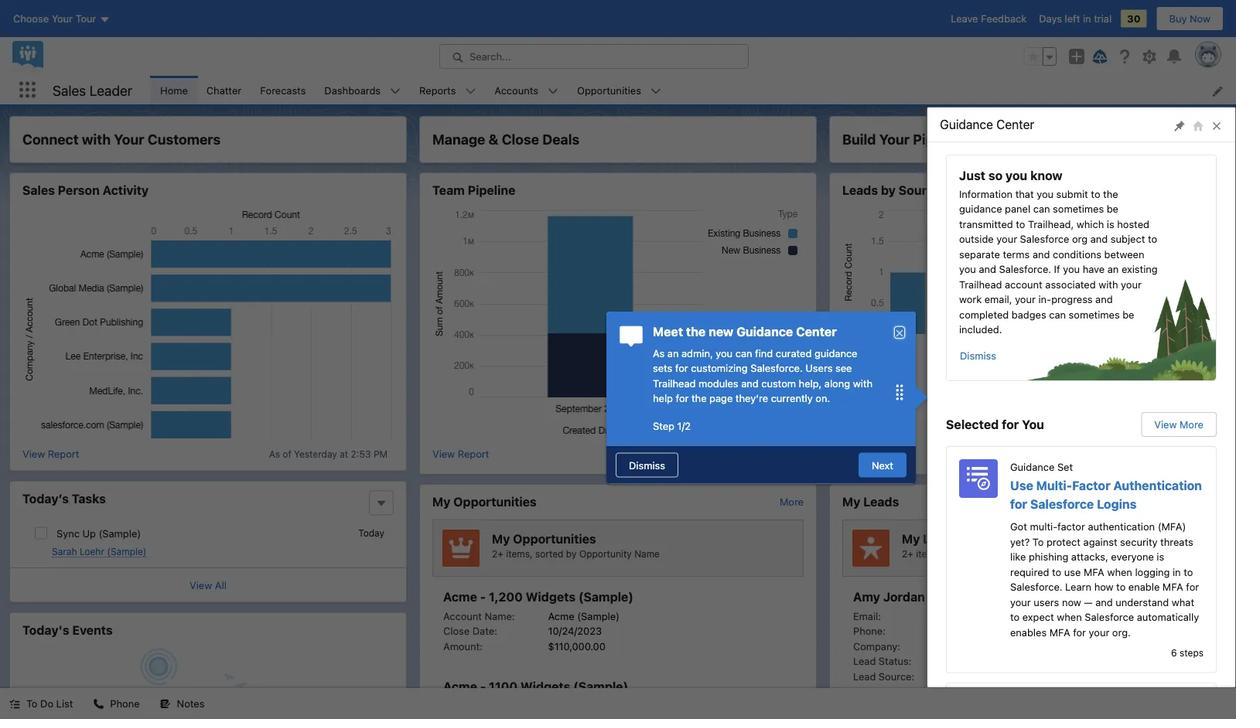 Task type: describe. For each thing, give the bounding box(es) containing it.
an inside as an admin, you can find curated guidance sets for customizing salesforce. users see trailhead modules and custom help, along with help for the page they're currently on.
[[668, 348, 679, 359]]

multi-
[[1031, 521, 1058, 533]]

salesforce. inside as an admin, you can find curated guidance sets for customizing salesforce. users see trailhead modules and custom help, along with help for the page they're currently on.
[[751, 363, 803, 374]]

and right the "terms"
[[1033, 248, 1051, 260]]

guidance set use multi-factor authentication for salesforce logins
[[1011, 461, 1203, 512]]

how
[[1095, 582, 1114, 593]]

1 your from the left
[[114, 131, 144, 148]]

guidance for guidance set use multi-factor authentication for salesforce logins
[[1011, 461, 1055, 473]]

manage & close deals
[[433, 131, 580, 148]]

admin,
[[682, 348, 713, 359]]

you down know
[[1037, 188, 1054, 200]]

threats
[[1161, 536, 1194, 548]]

existing
[[1122, 264, 1158, 275]]

source
[[899, 183, 942, 198]]

view report for customers
[[22, 448, 79, 460]]

more inside button
[[1180, 419, 1204, 431]]

selected for you
[[947, 418, 1045, 432]]

1 vertical spatial can
[[1050, 309, 1067, 320]]

connect
[[22, 131, 79, 148]]

&
[[489, 131, 499, 148]]

currently
[[771, 393, 813, 404]]

view for connect with your customers
[[22, 448, 45, 460]]

required
[[1011, 567, 1050, 578]]

leave feedback
[[951, 13, 1027, 24]]

just so you know information that you submit to the guidance panel can sometimes be transmitted to trailhead, which is hosted outside your salesforce org and subject to separate terms and conditions between you and salesforce. if you have an existing trailhead account associated with your work email, your in-progress and completed badges can sometimes be included.
[[960, 168, 1158, 336]]

today link
[[22, 525, 394, 559]]

and inside as an admin, you can find curated guidance sets for customizing salesforce. users see trailhead modules and custom help, along with help for the page they're currently on.
[[742, 378, 759, 389]]

for right the help
[[676, 393, 689, 404]]

in inside got multi-factor authentication (mfa) yet? to protect against security threats like phishing attacks, everyone is required to use mfa when logging in to salesforce. learn how to enable mfa for your users now — and understand what to expect when salesforce automatically enables mfa for your org.
[[1173, 567, 1182, 578]]

an inside just so you know information that you submit to the guidance panel can sometimes be transmitted to trailhead, which is hosted outside your salesforce org and subject to separate terms and conditions between you and salesforce. if you have an existing trailhead account associated with your work email, your in-progress and completed badges can sometimes be included.
[[1108, 264, 1120, 275]]

next button
[[859, 453, 907, 478]]

6
[[1172, 648, 1178, 659]]

to right how
[[1117, 582, 1126, 593]]

1 vertical spatial dismiss button
[[616, 453, 679, 478]]

with inside just so you know information that you submit to the guidance panel can sometimes be transmitted to trailhead, which is hosted outside your salesforce org and subject to separate terms and conditions between you and salesforce. if you have an existing trailhead account associated with your work email, your in-progress and completed badges can sometimes be included.
[[1099, 279, 1119, 290]]

the inside just so you know information that you submit to the guidance panel can sometimes be transmitted to trailhead, which is hosted outside your salesforce org and subject to separate terms and conditions between you and salesforce. if you have an existing trailhead account associated with your work email, your in-progress and completed badges can sometimes be included.
[[1104, 188, 1119, 200]]

which
[[1077, 218, 1105, 230]]

phishing
[[1029, 551, 1069, 563]]

1 list item from the left
[[151, 76, 197, 104]]

0 vertical spatial center
[[997, 117, 1035, 132]]

you up that
[[1006, 168, 1028, 183]]

more link for build your pipeline
[[1190, 496, 1214, 508]]

with inside as an admin, you can find curated guidance sets for customizing salesforce. users see trailhead modules and custom help, along with help for the page they're currently on.
[[853, 378, 873, 389]]

0 horizontal spatial of
[[283, 449, 292, 460]]

events
[[72, 623, 113, 638]]

new
[[709, 325, 734, 339]]

now
[[1063, 597, 1082, 608]]

and down separate
[[979, 264, 997, 275]]

steps
[[1180, 648, 1204, 659]]

build your pipeline
[[843, 131, 967, 148]]

trailhead inside just so you know information that you submit to the guidance panel can sometimes be transmitted to trailhead, which is hosted outside your salesforce org and subject to separate terms and conditions between you and salesforce. if you have an existing trailhead account associated with your work email, your in-progress and completed badges can sometimes be included.
[[960, 279, 1003, 290]]

1 horizontal spatial of
[[674, 450, 683, 461]]

person
[[58, 183, 100, 198]]

manage
[[433, 131, 486, 148]]

completed
[[960, 309, 1010, 320]]

got
[[1011, 521, 1028, 533]]

learn
[[1066, 582, 1092, 593]]

so
[[989, 168, 1003, 183]]

view inside button
[[1155, 419, 1178, 431]]

1 horizontal spatial 2:​53
[[743, 450, 763, 461]]

2 horizontal spatial mfa
[[1163, 582, 1184, 593]]

against
[[1084, 536, 1118, 548]]

terms
[[1004, 248, 1031, 260]]

connect with your customers
[[22, 131, 221, 148]]

you
[[1023, 418, 1045, 432]]

today's
[[22, 623, 69, 638]]

for up what
[[1187, 582, 1200, 593]]

left
[[1065, 13, 1081, 24]]

got multi-factor authentication (mfa) yet? to protect against security threats like phishing attacks, everyone is required to use mfa when logging in to salesforce. learn how to enable mfa for your users now — and understand what to expect when salesforce automatically enables mfa for your org.
[[1011, 521, 1200, 639]]

what
[[1172, 597, 1195, 608]]

your up "expect"
[[1011, 597, 1032, 608]]

your left org.
[[1090, 627, 1110, 639]]

salesforce inside just so you know information that you submit to the guidance panel can sometimes be transmitted to trailhead, which is hosted outside your salesforce org and subject to separate terms and conditions between you and salesforce. if you have an existing trailhead account associated with your work email, your in-progress and completed badges can sometimes be included.
[[1021, 233, 1070, 245]]

more link for manage & close deals
[[780, 496, 804, 508]]

view report link for deals
[[433, 447, 490, 465]]

enable
[[1129, 582, 1161, 593]]

set
[[1058, 461, 1074, 473]]

more for manage & close deals
[[780, 496, 804, 508]]

3 view report link from the left
[[843, 447, 900, 465]]

sales person activity
[[22, 183, 149, 198]]

information
[[960, 188, 1013, 200]]

build
[[843, 131, 877, 148]]

trailhead inside as an admin, you can find curated guidance sets for customizing salesforce. users see trailhead modules and custom help, along with help for the page they're currently on.
[[653, 378, 696, 389]]

all
[[215, 580, 227, 591]]

feedback
[[982, 13, 1027, 24]]

everyone
[[1112, 551, 1155, 563]]

view report link for customers
[[22, 447, 79, 462]]

next
[[872, 460, 894, 471]]

view for build your pipeline
[[843, 448, 865, 460]]

help,
[[799, 378, 822, 389]]

selected
[[947, 418, 1000, 432]]

as inside as an admin, you can find curated guidance sets for customizing salesforce. users see trailhead modules and custom help, along with help for the page they're currently on.
[[653, 348, 665, 359]]

leads by source
[[843, 183, 942, 198]]

activity
[[103, 183, 149, 198]]

as an admin, you can find curated guidance sets for customizing salesforce. users see trailhead modules and custom help, along with help for the page they're currently on.
[[653, 348, 873, 404]]

6 steps
[[1172, 648, 1204, 659]]

to up what
[[1184, 567, 1194, 578]]

0 horizontal spatial at
[[340, 449, 348, 460]]

meet
[[653, 325, 684, 339]]

conditions
[[1053, 248, 1102, 260]]

guidance for guidance center
[[940, 117, 994, 132]]

use multi-factor authentication for salesforce logins button
[[1011, 476, 1204, 514]]

for right sets
[[676, 363, 689, 374]]

view more
[[1155, 419, 1204, 431]]

can inside as an admin, you can find curated guidance sets for customizing salesforce. users see trailhead modules and custom help, along with help for the page they're currently on.
[[736, 348, 753, 359]]

1 horizontal spatial when
[[1108, 567, 1133, 578]]

use
[[1011, 478, 1034, 493]]

0 horizontal spatial 2:​53
[[351, 449, 371, 460]]

modules
[[699, 378, 739, 389]]

meet the new guidance center
[[653, 325, 837, 339]]

associated
[[1046, 279, 1097, 290]]

factor
[[1073, 478, 1111, 493]]

leave
[[951, 13, 979, 24]]

your up the "terms"
[[997, 233, 1018, 245]]

0 vertical spatial in
[[1084, 13, 1092, 24]]

know
[[1031, 168, 1063, 183]]

protect
[[1047, 536, 1081, 548]]

is inside just so you know information that you submit to the guidance panel can sometimes be transmitted to trailhead, which is hosted outside your salesforce org and subject to separate terms and conditions between you and salesforce. if you have an existing trailhead account associated with your work email, your in-progress and completed badges can sometimes be included.
[[1108, 218, 1115, 230]]

expect
[[1023, 612, 1055, 623]]

is inside got multi-factor authentication (mfa) yet? to protect against security threats like phishing attacks, everyone is required to use mfa when logging in to salesforce. learn how to enable mfa for your users now — and understand what to expect when salesforce automatically enables mfa for your org.
[[1157, 551, 1165, 563]]

users
[[1034, 597, 1060, 608]]

2 your from the left
[[880, 131, 910, 148]]

deals
[[543, 131, 580, 148]]

guidance inside just so you know information that you submit to the guidance panel can sometimes be transmitted to trailhead, which is hosted outside your salesforce org and subject to separate terms and conditions between you and salesforce. if you have an existing trailhead account associated with your work email, your in-progress and completed badges can sometimes be included.
[[960, 203, 1003, 215]]

team
[[433, 183, 465, 198]]

just
[[960, 168, 986, 183]]

org.
[[1113, 627, 1131, 639]]

1 horizontal spatial mfa
[[1084, 567, 1105, 578]]

trailhead,
[[1029, 218, 1075, 230]]

1 vertical spatial center
[[797, 325, 837, 339]]

customizing
[[691, 363, 748, 374]]

curated
[[776, 348, 812, 359]]

leave feedback link
[[951, 13, 1027, 24]]

tasks
[[72, 492, 106, 506]]

salesforce inside 'guidance set use multi-factor authentication for salesforce logins'
[[1031, 497, 1095, 512]]

1 vertical spatial sometimes
[[1069, 309, 1121, 320]]

see
[[836, 363, 853, 374]]

find
[[756, 348, 773, 359]]

buy
[[1170, 13, 1188, 24]]

to up the enables
[[1011, 612, 1020, 623]]

work
[[960, 294, 982, 305]]

0 horizontal spatial as of yesterday at 2:​53 pm
[[269, 449, 388, 460]]



Task type: locate. For each thing, give the bounding box(es) containing it.
1 vertical spatial is
[[1157, 551, 1165, 563]]

2 vertical spatial salesforce.
[[1011, 582, 1063, 593]]

0 horizontal spatial with
[[82, 131, 111, 148]]

0 vertical spatial when
[[1108, 567, 1133, 578]]

of
[[283, 449, 292, 460], [674, 450, 683, 461]]

mfa
[[1084, 567, 1105, 578], [1163, 582, 1184, 593], [1050, 627, 1071, 639]]

an
[[1108, 264, 1120, 275], [668, 348, 679, 359]]

trial
[[1095, 13, 1112, 24]]

3 view report from the left
[[843, 448, 900, 460]]

2 vertical spatial salesforce
[[1085, 612, 1135, 623]]

help
[[653, 393, 673, 404]]

0 vertical spatial sales
[[53, 82, 86, 98]]

2 vertical spatial can
[[736, 348, 753, 359]]

1 horizontal spatial center
[[997, 117, 1035, 132]]

trailhead
[[960, 279, 1003, 290], [653, 378, 696, 389]]

sometimes down progress on the top of page
[[1069, 309, 1121, 320]]

center up curated
[[797, 325, 837, 339]]

with
[[82, 131, 111, 148], [1099, 279, 1119, 290], [853, 378, 873, 389]]

guidance down information
[[960, 203, 1003, 215]]

guidance up use
[[1011, 461, 1055, 473]]

3 report from the left
[[868, 448, 900, 460]]

dismiss
[[961, 350, 997, 362], [629, 460, 666, 471]]

1 view report link from the left
[[22, 447, 79, 462]]

to down the panel
[[1016, 218, 1026, 230]]

your down the account
[[1016, 294, 1036, 305]]

guidance inside as an admin, you can find curated guidance sets for customizing salesforce. users see trailhead modules and custom help, along with help for the page they're currently on.
[[815, 348, 858, 359]]

you up customizing
[[716, 348, 733, 359]]

2 horizontal spatial view report link
[[843, 447, 900, 465]]

2 more link from the left
[[1190, 496, 1214, 508]]

yesterday
[[294, 449, 337, 460], [686, 450, 729, 461]]

the up which
[[1104, 188, 1119, 200]]

your up activity in the left of the page
[[114, 131, 144, 148]]

sales left 'person'
[[22, 183, 55, 198]]

0 vertical spatial mfa
[[1084, 567, 1105, 578]]

view for manage & close deals
[[433, 448, 455, 460]]

salesforce. down required
[[1011, 582, 1063, 593]]

0 horizontal spatial center
[[797, 325, 837, 339]]

logging
[[1136, 567, 1171, 578]]

1 report from the left
[[48, 448, 79, 460]]

2 vertical spatial with
[[853, 378, 873, 389]]

2:​53
[[351, 449, 371, 460], [743, 450, 763, 461]]

0 horizontal spatial more link
[[780, 496, 804, 508]]

0 horizontal spatial report
[[48, 448, 79, 460]]

2 list item from the left
[[197, 76, 251, 104]]

2 horizontal spatial report
[[868, 448, 900, 460]]

and down how
[[1096, 597, 1114, 608]]

today's events
[[22, 623, 113, 638]]

0 horizontal spatial guidance
[[737, 325, 794, 339]]

page
[[710, 393, 733, 404]]

can down in-
[[1050, 309, 1067, 320]]

1 vertical spatial sales
[[22, 183, 55, 198]]

sales for sales person activity
[[22, 183, 55, 198]]

close
[[502, 131, 540, 148]]

and down which
[[1091, 233, 1109, 245]]

dismiss button down step
[[616, 453, 679, 478]]

0 horizontal spatial when
[[1058, 612, 1083, 623]]

buy now
[[1170, 13, 1211, 24]]

guidance up just
[[940, 117, 994, 132]]

0 horizontal spatial yesterday
[[294, 449, 337, 460]]

1 horizontal spatial with
[[853, 378, 873, 389]]

leads
[[843, 183, 879, 198]]

when down "everyone"
[[1108, 567, 1133, 578]]

now
[[1191, 13, 1211, 24]]

0 horizontal spatial dismiss
[[629, 460, 666, 471]]

0 vertical spatial guidance
[[940, 117, 994, 132]]

dismiss button down included.
[[960, 344, 998, 368]]

1 vertical spatial pipeline
[[468, 183, 516, 198]]

30
[[1128, 13, 1141, 24]]

1 vertical spatial when
[[1058, 612, 1083, 623]]

1 horizontal spatial pipeline
[[914, 131, 967, 148]]

1 vertical spatial the
[[686, 325, 706, 339]]

have
[[1083, 264, 1105, 275]]

included.
[[960, 324, 1003, 336]]

days
[[1040, 13, 1063, 24]]

0 horizontal spatial trailhead
[[653, 378, 696, 389]]

center
[[997, 117, 1035, 132], [797, 325, 837, 339]]

0 vertical spatial dismiss
[[961, 350, 997, 362]]

in-
[[1039, 294, 1052, 305]]

1 vertical spatial mfa
[[1163, 582, 1184, 593]]

2 report from the left
[[458, 448, 490, 460]]

the up admin,
[[686, 325, 706, 339]]

1 horizontal spatial more link
[[1190, 496, 1214, 508]]

1 horizontal spatial an
[[1108, 264, 1120, 275]]

salesforce. up custom on the bottom right of the page
[[751, 363, 803, 374]]

0 vertical spatial salesforce
[[1021, 233, 1070, 245]]

can up trailhead,
[[1034, 203, 1051, 215]]

your right build on the top right
[[880, 131, 910, 148]]

0 vertical spatial salesforce.
[[1000, 264, 1052, 275]]

report for customers
[[48, 448, 79, 460]]

mfa down attacks,
[[1084, 567, 1105, 578]]

badges
[[1012, 309, 1047, 320]]

sometimes
[[1054, 203, 1105, 215], [1069, 309, 1121, 320]]

be up the 'hosted' on the right of the page
[[1107, 203, 1119, 215]]

guidance up see
[[815, 348, 858, 359]]

2 vertical spatial mfa
[[1050, 627, 1071, 639]]

1 vertical spatial with
[[1099, 279, 1119, 290]]

0 horizontal spatial be
[[1107, 203, 1119, 215]]

0 horizontal spatial view report
[[22, 448, 79, 460]]

can
[[1034, 203, 1051, 215], [1050, 309, 1067, 320], [736, 348, 753, 359]]

between
[[1105, 248, 1145, 260]]

pipeline up just
[[914, 131, 967, 148]]

0 vertical spatial sometimes
[[1054, 203, 1105, 215]]

0 vertical spatial an
[[1108, 264, 1120, 275]]

dismiss for the right dismiss button
[[961, 350, 997, 362]]

to right submit
[[1092, 188, 1101, 200]]

you
[[1006, 168, 1028, 183], [1037, 188, 1054, 200], [960, 264, 977, 275], [1064, 264, 1081, 275], [716, 348, 733, 359]]

guidance inside 'guidance set use multi-factor authentication for salesforce logins'
[[1011, 461, 1055, 473]]

trailhead up the help
[[653, 378, 696, 389]]

an down between
[[1108, 264, 1120, 275]]

2 horizontal spatial with
[[1099, 279, 1119, 290]]

1 horizontal spatial trailhead
[[960, 279, 1003, 290]]

that
[[1016, 188, 1035, 200]]

1 horizontal spatial guidance
[[960, 203, 1003, 215]]

is
[[1108, 218, 1115, 230], [1157, 551, 1165, 563]]

salesforce. inside just so you know information that you submit to the guidance panel can sometimes be transmitted to trailhead, which is hosted outside your salesforce org and subject to separate terms and conditions between you and salesforce. if you have an existing trailhead account associated with your work email, your in-progress and completed badges can sometimes be included.
[[1000, 264, 1052, 275]]

0 vertical spatial with
[[82, 131, 111, 148]]

2 vertical spatial guidance
[[1011, 461, 1055, 473]]

outside
[[960, 233, 994, 245]]

1 horizontal spatial at
[[732, 450, 740, 461]]

as of yesterday at 2:​53 pm
[[269, 449, 388, 460], [661, 450, 779, 461]]

salesforce inside got multi-factor authentication (mfa) yet? to protect against security threats like phishing attacks, everyone is required to use mfa when logging in to salesforce. learn how to enable mfa for your users now — and understand what to expect when salesforce automatically enables mfa for your org.
[[1085, 612, 1135, 623]]

custom
[[762, 378, 796, 389]]

1 horizontal spatial your
[[880, 131, 910, 148]]

3 list item from the left
[[251, 76, 315, 104]]

dismiss down step
[[629, 460, 666, 471]]

yet?
[[1011, 536, 1030, 548]]

and inside got multi-factor authentication (mfa) yet? to protect against security threats like phishing attacks, everyone is required to use mfa when logging in to salesforce. learn how to enable mfa for your users now — and understand what to expect when salesforce automatically enables mfa for your org.
[[1096, 597, 1114, 608]]

is right which
[[1108, 218, 1115, 230]]

by
[[882, 183, 896, 198]]

view report for deals
[[433, 448, 490, 460]]

1 vertical spatial guidance
[[737, 325, 794, 339]]

guidance center
[[940, 117, 1035, 132]]

an up sets
[[668, 348, 679, 359]]

1 horizontal spatial in
[[1173, 567, 1182, 578]]

in right 'logging'
[[1173, 567, 1182, 578]]

salesforce.
[[1000, 264, 1052, 275], [751, 363, 803, 374], [1011, 582, 1063, 593]]

view
[[1155, 419, 1178, 431], [22, 448, 45, 460], [433, 448, 455, 460], [843, 448, 865, 460], [190, 580, 212, 591]]

days left in trial
[[1040, 13, 1112, 24]]

0 horizontal spatial guidance
[[815, 348, 858, 359]]

0 horizontal spatial in
[[1084, 13, 1092, 24]]

they're
[[736, 393, 769, 404]]

1 vertical spatial be
[[1123, 309, 1135, 320]]

0 horizontal spatial mfa
[[1050, 627, 1071, 639]]

1 view report from the left
[[22, 448, 79, 460]]

1 vertical spatial dismiss
[[629, 460, 666, 471]]

and up they're
[[742, 378, 759, 389]]

guidance up find
[[737, 325, 794, 339]]

0 vertical spatial the
[[1104, 188, 1119, 200]]

1 vertical spatial an
[[668, 348, 679, 359]]

0 vertical spatial can
[[1034, 203, 1051, 215]]

1 horizontal spatial yesterday
[[686, 450, 729, 461]]

to
[[1033, 536, 1044, 548]]

to down the 'hosted' on the right of the page
[[1149, 233, 1158, 245]]

as
[[653, 348, 665, 359], [269, 449, 280, 460], [661, 450, 672, 461]]

in right left
[[1084, 13, 1092, 24]]

0 vertical spatial trailhead
[[960, 279, 1003, 290]]

1 horizontal spatial report
[[458, 448, 490, 460]]

0 horizontal spatial is
[[1108, 218, 1115, 230]]

use
[[1065, 567, 1082, 578]]

sales for sales leader
[[53, 82, 86, 98]]

2 view report link from the left
[[433, 447, 490, 465]]

1 vertical spatial in
[[1173, 567, 1182, 578]]

subject
[[1111, 233, 1146, 245]]

the left page
[[692, 393, 707, 404]]

today
[[359, 528, 385, 539]]

1 horizontal spatial as of yesterday at 2:​53 pm
[[661, 450, 779, 461]]

separate
[[960, 248, 1001, 260]]

panel
[[1006, 203, 1031, 215]]

2 view report from the left
[[433, 448, 490, 460]]

you down separate
[[960, 264, 977, 275]]

can left find
[[736, 348, 753, 359]]

account
[[1005, 279, 1043, 290]]

1 horizontal spatial dismiss button
[[960, 344, 998, 368]]

1 horizontal spatial view report link
[[433, 447, 490, 465]]

list
[[151, 76, 1237, 104]]

buy now button
[[1157, 6, 1225, 31]]

you inside as an admin, you can find curated guidance sets for customizing salesforce. users see trailhead modules and custom help, along with help for the page they're currently on.
[[716, 348, 733, 359]]

salesforce. inside got multi-factor authentication (mfa) yet? to protect against security threats like phishing attacks, everyone is required to use mfa when logging in to salesforce. learn how to enable mfa for your users now — and understand what to expect when salesforce automatically enables mfa for your org.
[[1011, 582, 1063, 593]]

0 horizontal spatial an
[[668, 348, 679, 359]]

1 vertical spatial salesforce
[[1031, 497, 1095, 512]]

sometimes down submit
[[1054, 203, 1105, 215]]

for inside 'guidance set use multi-factor authentication for salesforce logins'
[[1011, 497, 1028, 512]]

users
[[806, 363, 833, 374]]

when down the now
[[1058, 612, 1083, 623]]

0 vertical spatial dismiss button
[[960, 344, 998, 368]]

1 horizontal spatial be
[[1123, 309, 1135, 320]]

dismiss for bottom dismiss button
[[629, 460, 666, 471]]

automatically
[[1138, 612, 1200, 623]]

0 vertical spatial pipeline
[[914, 131, 967, 148]]

0 horizontal spatial your
[[114, 131, 144, 148]]

pipeline right team
[[468, 183, 516, 198]]

understand
[[1116, 597, 1170, 608]]

0 horizontal spatial pipeline
[[468, 183, 516, 198]]

1 horizontal spatial guidance
[[940, 117, 994, 132]]

be down existing
[[1123, 309, 1135, 320]]

0 horizontal spatial pm
[[374, 449, 388, 460]]

more link
[[780, 496, 804, 508], [1190, 496, 1214, 508]]

for left you
[[1002, 418, 1020, 432]]

1 horizontal spatial pm
[[765, 450, 779, 461]]

today's
[[22, 492, 69, 506]]

for down the now
[[1074, 627, 1087, 639]]

for down use
[[1011, 497, 1028, 512]]

attacks,
[[1072, 551, 1109, 563]]

more for build your pipeline
[[1190, 496, 1214, 508]]

1 vertical spatial salesforce.
[[751, 363, 803, 374]]

guidance
[[940, 117, 994, 132], [737, 325, 794, 339], [1011, 461, 1055, 473]]

report for deals
[[458, 448, 490, 460]]

2 horizontal spatial guidance
[[1011, 461, 1055, 473]]

customers
[[148, 131, 221, 148]]

the inside as an admin, you can find curated guidance sets for customizing salesforce. users see trailhead modules and custom help, along with help for the page they're currently on.
[[692, 393, 707, 404]]

salesforce up org.
[[1085, 612, 1135, 623]]

you right the if
[[1064, 264, 1081, 275]]

2 horizontal spatial view report
[[843, 448, 900, 460]]

1 vertical spatial trailhead
[[653, 378, 696, 389]]

0 horizontal spatial dismiss button
[[616, 453, 679, 478]]

authentication
[[1089, 521, 1156, 533]]

multi-
[[1037, 478, 1073, 493]]

org
[[1073, 233, 1088, 245]]

0 horizontal spatial view report link
[[22, 447, 79, 462]]

trailhead up work
[[960, 279, 1003, 290]]

with down have
[[1099, 279, 1119, 290]]

salesforce down trailhead,
[[1021, 233, 1070, 245]]

2 vertical spatial the
[[692, 393, 707, 404]]

list item
[[151, 76, 197, 104], [197, 76, 251, 104], [251, 76, 315, 104]]

salesforce down multi-
[[1031, 497, 1095, 512]]

today's tasks
[[22, 492, 106, 506]]

1 horizontal spatial is
[[1157, 551, 1165, 563]]

is up 'logging'
[[1157, 551, 1165, 563]]

1 horizontal spatial view report
[[433, 448, 490, 460]]

center up so
[[997, 117, 1035, 132]]

mfa up what
[[1163, 582, 1184, 593]]

0 vertical spatial is
[[1108, 218, 1115, 230]]

with right connect
[[82, 131, 111, 148]]

mfa down "expect"
[[1050, 627, 1071, 639]]

salesforce
[[1021, 233, 1070, 245], [1031, 497, 1095, 512], [1085, 612, 1135, 623]]

view all
[[190, 580, 227, 591]]

sales left 'leader'
[[53, 82, 86, 98]]

leader
[[90, 82, 132, 98]]

dismiss down included.
[[961, 350, 997, 362]]

and down have
[[1096, 294, 1114, 305]]

transmitted
[[960, 218, 1014, 230]]

if
[[1055, 264, 1061, 275]]

0 vertical spatial be
[[1107, 203, 1119, 215]]

dismiss button
[[960, 344, 998, 368], [616, 453, 679, 478]]

your down existing
[[1122, 279, 1142, 290]]

pm
[[374, 449, 388, 460], [765, 450, 779, 461]]

report
[[48, 448, 79, 460], [458, 448, 490, 460], [868, 448, 900, 460]]

view all link
[[190, 580, 227, 591]]

group
[[1025, 47, 1057, 66]]

with right along
[[853, 378, 873, 389]]

to left use
[[1053, 567, 1062, 578]]

1 vertical spatial guidance
[[815, 348, 858, 359]]

1 horizontal spatial dismiss
[[961, 350, 997, 362]]

0 vertical spatial guidance
[[960, 203, 1003, 215]]

salesforce. up the account
[[1000, 264, 1052, 275]]

1 more link from the left
[[780, 496, 804, 508]]



Task type: vqa. For each thing, say whether or not it's contained in the screenshot.
Today's Tasks
yes



